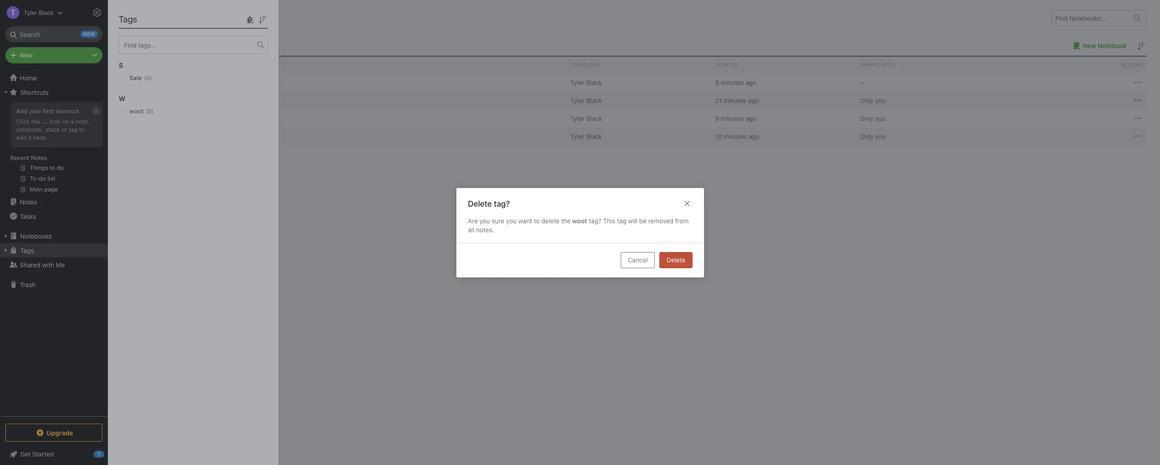 Task type: vqa. For each thing, say whether or not it's contained in the screenshot.
Expand note image
no



Task type: locate. For each thing, give the bounding box(es) containing it.
1 vertical spatial 0
[[148, 108, 152, 114]]

first notebook
[[149, 78, 192, 86]]

with
[[882, 62, 895, 67]]

notebook up actions
[[1098, 42, 1127, 49]]

or
[[61, 126, 67, 133]]

notebooks down tasks
[[20, 232, 52, 240]]

tags
[[119, 14, 137, 24], [20, 247, 34, 254]]

only you for 9 minutes ago
[[860, 114, 886, 122]]

created by button
[[567, 57, 712, 73]]

tyler black for things to do row
[[570, 114, 602, 122]]

want
[[518, 217, 532, 224]]

black inside to-do list row
[[586, 132, 602, 140]]

close image
[[682, 198, 693, 209]]

delete up are
[[468, 199, 492, 208]]

only for 10 minutes ago
[[860, 132, 874, 140]]

ago for main page row
[[748, 96, 759, 104]]

0 horizontal spatial tag
[[69, 126, 77, 133]]

row group containing first notebook
[[121, 73, 1147, 145]]

notebook
[[126, 41, 156, 49]]

1 vertical spatial tag
[[617, 217, 626, 224]]

notes
[[31, 154, 47, 161], [20, 198, 37, 206]]

9
[[715, 78, 719, 86], [715, 114, 719, 122]]

group
[[0, 99, 107, 198]]

9 inside first notebook row
[[715, 78, 719, 86]]

0 vertical spatial notes
[[31, 154, 47, 161]]

1 horizontal spatial notebook
[[1098, 42, 1127, 49]]

0 horizontal spatial the
[[31, 118, 40, 125]]

shared
[[20, 261, 40, 269]]

minutes
[[721, 78, 744, 86], [724, 96, 747, 104], [721, 114, 744, 122], [724, 132, 747, 140]]

notebooks inside tree
[[20, 232, 52, 240]]

2 9 minutes ago from the top
[[715, 114, 757, 122]]

4 tyler from the top
[[570, 132, 585, 140]]

notebooks link
[[0, 229, 107, 243]]

notebooks
[[121, 13, 164, 23], [20, 232, 52, 240]]

tree containing home
[[0, 71, 108, 416]]

1 vertical spatial delete
[[667, 256, 685, 263]]

( inside sale ( 0 )
[[144, 74, 146, 81]]

2 black from the top
[[586, 96, 602, 104]]

only you inside to-do list row
[[860, 132, 886, 140]]

tyler inside to-do list row
[[570, 132, 585, 140]]

2 tyler black from the top
[[570, 96, 602, 104]]

new button
[[5, 47, 102, 63]]

0 right "sale"
[[146, 74, 150, 81]]

(
[[144, 74, 146, 81], [146, 108, 148, 114]]

( right "sale"
[[144, 74, 146, 81]]

3 tyler black from the top
[[570, 114, 602, 122]]

from
[[675, 217, 689, 224]]

1 horizontal spatial woot
[[572, 217, 587, 224]]

0 horizontal spatial tags
[[20, 247, 34, 254]]

only inside main page row
[[860, 96, 874, 104]]

0 vertical spatial notebook
[[1098, 42, 1127, 49]]

1 only from the top
[[860, 96, 874, 104]]

you inside things to do row
[[875, 114, 886, 122]]

3 only you from the top
[[860, 132, 886, 140]]

you for 9 minutes ago
[[875, 114, 886, 122]]

1 horizontal spatial delete
[[667, 256, 685, 263]]

2 only from the top
[[860, 114, 874, 122]]

the right delete
[[561, 217, 570, 224]]

black inside main page row
[[586, 96, 602, 104]]

tags up the shared
[[20, 247, 34, 254]]

9 minutes ago up 21 minutes ago
[[715, 78, 757, 86]]

1 horizontal spatial new
[[1083, 42, 1096, 49]]

minutes for first notebook row at top
[[721, 78, 744, 86]]

new
[[1083, 42, 1096, 49], [20, 51, 33, 59]]

tyler inside first notebook row
[[570, 78, 585, 86]]

tyler
[[570, 78, 585, 86], [570, 96, 585, 104], [570, 114, 585, 122], [570, 132, 585, 140]]

1 9 from the top
[[715, 78, 719, 86]]

0 horizontal spatial woot
[[129, 107, 144, 115]]

new for new
[[20, 51, 33, 59]]

the
[[31, 118, 40, 125], [561, 217, 570, 224]]

minutes right 21
[[724, 96, 747, 104]]

tag
[[69, 126, 77, 133], [617, 217, 626, 224]]

new inside new notebook button
[[1083, 42, 1096, 49]]

3 black from the top
[[586, 114, 602, 122]]

0 vertical spatial only you
[[860, 96, 886, 104]]

9 minutes ago
[[715, 78, 757, 86], [715, 114, 757, 122]]

tyler black for main page row
[[570, 96, 602, 104]]

new up "actions" button
[[1083, 42, 1096, 49]]

the left ...
[[31, 118, 40, 125]]

1 9 minutes ago from the top
[[715, 78, 757, 86]]

0 vertical spatial (
[[144, 74, 146, 81]]

all
[[468, 226, 474, 233]]

minutes inside first notebook row
[[721, 78, 744, 86]]

1 notebook
[[121, 41, 156, 49]]

1 vertical spatial notes
[[20, 198, 37, 206]]

tyler black
[[570, 78, 602, 86], [570, 96, 602, 104], [570, 114, 602, 122], [570, 132, 602, 140]]

minutes right 10
[[724, 132, 747, 140]]

) right "sale"
[[150, 74, 152, 81]]

0 horizontal spatial to
[[79, 126, 85, 133]]

Find Notebooks… text field
[[1052, 11, 1128, 25]]

1 horizontal spatial tag
[[617, 217, 626, 224]]

sale ( 0 )
[[129, 74, 152, 81]]

tag?
[[494, 199, 510, 208], [589, 217, 601, 224]]

0 vertical spatial notebooks
[[121, 13, 164, 23]]

0 vertical spatial delete
[[468, 199, 492, 208]]

1 horizontal spatial tags
[[119, 14, 137, 24]]

9 down 21
[[715, 114, 719, 122]]

cancel
[[628, 256, 648, 263]]

tyler black inside first notebook row
[[570, 78, 602, 86]]

woot down arrow image
[[129, 107, 144, 115]]

0 down first
[[148, 108, 152, 114]]

only
[[860, 96, 874, 104], [860, 114, 874, 122], [860, 132, 874, 140]]

9 minutes ago down 21 minutes ago
[[715, 114, 757, 122]]

home
[[20, 74, 37, 82]]

0 vertical spatial )
[[150, 74, 152, 81]]

3 tyler from the top
[[570, 114, 585, 122]]

4 black from the top
[[586, 132, 602, 140]]

tags up 1
[[119, 14, 137, 24]]

with
[[42, 261, 54, 269]]

add your first shortcut
[[16, 107, 79, 115]]

it
[[28, 134, 32, 141]]

to right want on the top of the page
[[534, 217, 540, 224]]

group containing add your first shortcut
[[0, 99, 107, 198]]

1 horizontal spatial the
[[561, 217, 570, 224]]

new notebook
[[1083, 42, 1127, 49]]

notebooks up notebook
[[121, 13, 164, 23]]

1 vertical spatial 9 minutes ago
[[715, 114, 757, 122]]

ago right 10
[[749, 132, 759, 140]]

tyler inside main page row
[[570, 96, 585, 104]]

delete for delete
[[667, 256, 685, 263]]

ago for first notebook row at top
[[746, 78, 757, 86]]

tag? left this
[[589, 217, 601, 224]]

will
[[628, 217, 637, 224]]

ago up '10 minutes ago'
[[746, 114, 757, 122]]

tyler black inside main page row
[[570, 96, 602, 104]]

1 tyler from the top
[[570, 78, 585, 86]]

9 minutes ago inside first notebook row
[[715, 78, 757, 86]]

only you inside main page row
[[860, 96, 886, 104]]

tyler black for to-do list row
[[570, 132, 602, 140]]

minutes up 21 minutes ago
[[721, 78, 744, 86]]

0 vertical spatial to
[[79, 126, 85, 133]]

settings image
[[92, 7, 102, 18]]

shared with me link
[[0, 258, 107, 272]]

black for to-do list row
[[586, 132, 602, 140]]

9 inside things to do row
[[715, 114, 719, 122]]

0 vertical spatial woot
[[129, 107, 144, 115]]

2 only you from the top
[[860, 114, 886, 122]]

minutes inside things to do row
[[721, 114, 744, 122]]

1 vertical spatial new
[[20, 51, 33, 59]]

ago inside first notebook row
[[746, 78, 757, 86]]

black for things to do row
[[586, 114, 602, 122]]

) down first
[[152, 108, 154, 114]]

0 vertical spatial 9
[[715, 78, 719, 86]]

only inside to-do list row
[[860, 132, 874, 140]]

0 horizontal spatial notebooks
[[20, 232, 52, 240]]

updated button
[[712, 57, 857, 73]]

1 vertical spatial notebooks
[[20, 232, 52, 240]]

the inside group
[[31, 118, 40, 125]]

9 minutes ago inside things to do row
[[715, 114, 757, 122]]

expand tags image
[[2, 247, 9, 254]]

–
[[860, 78, 864, 86]]

0 vertical spatial new
[[1083, 42, 1096, 49]]

notes inside group
[[31, 154, 47, 161]]

minutes for to-do list row
[[724, 132, 747, 140]]

only you
[[860, 96, 886, 104], [860, 114, 886, 122], [860, 132, 886, 140]]

2 9 from the top
[[715, 114, 719, 122]]

0 horizontal spatial delete
[[468, 199, 492, 208]]

10
[[715, 132, 722, 140]]

tags inside button
[[20, 247, 34, 254]]

your
[[29, 107, 41, 115]]

row group inside notebooks element
[[121, 73, 1147, 145]]

1 vertical spatial tags
[[20, 247, 34, 254]]

0 vertical spatial tag
[[69, 126, 77, 133]]

notebook
[[1098, 42, 1127, 49], [163, 78, 192, 86]]

Find tags… text field
[[119, 39, 257, 51]]

minutes inside main page row
[[724, 96, 747, 104]]

first
[[43, 107, 54, 115]]

delete right 'cancel'
[[667, 256, 685, 263]]

1 vertical spatial 9
[[715, 114, 719, 122]]

0 horizontal spatial tag?
[[494, 199, 510, 208]]

1 vertical spatial only
[[860, 114, 874, 122]]

icon
[[49, 118, 61, 125]]

icon on a note, notebook, stack or tag to add it here.
[[16, 118, 89, 141]]

upgrade
[[46, 429, 73, 437]]

notes up tasks
[[20, 198, 37, 206]]

notes right recent
[[31, 154, 47, 161]]

1 vertical spatial )
[[152, 108, 154, 114]]

minutes for things to do row
[[721, 114, 744, 122]]

1 vertical spatial only you
[[860, 114, 886, 122]]

None search field
[[12, 26, 96, 42]]

to down note,
[[79, 126, 85, 133]]

by
[[594, 62, 601, 67]]

ago inside things to do row
[[746, 114, 757, 122]]

) inside sale ( 0 )
[[150, 74, 152, 81]]

you
[[875, 96, 886, 104], [875, 114, 886, 122], [875, 132, 886, 140], [479, 217, 490, 224], [506, 217, 516, 224]]

delete
[[468, 199, 492, 208], [667, 256, 685, 263]]

1 vertical spatial (
[[146, 108, 148, 114]]

1 horizontal spatial tag?
[[589, 217, 601, 224]]

removed
[[648, 217, 673, 224]]

9 for only you
[[715, 114, 719, 122]]

tag? up sure
[[494, 199, 510, 208]]

arrow image
[[125, 77, 136, 88]]

tree
[[0, 71, 108, 416]]

3 only from the top
[[860, 132, 874, 140]]

1 black from the top
[[586, 78, 602, 86]]

woot right delete
[[572, 217, 587, 224]]

ago
[[746, 78, 757, 86], [748, 96, 759, 104], [746, 114, 757, 122], [749, 132, 759, 140]]

only inside things to do row
[[860, 114, 874, 122]]

ago up 21 minutes ago
[[746, 78, 757, 86]]

updated
[[715, 62, 738, 67]]

1 tyler black from the top
[[570, 78, 602, 86]]

only you inside things to do row
[[860, 114, 886, 122]]

2 vertical spatial only
[[860, 132, 874, 140]]

1 vertical spatial tag?
[[589, 217, 601, 224]]

to
[[79, 126, 85, 133], [534, 217, 540, 224]]

( down sale ( 0 )
[[146, 108, 148, 114]]

...
[[42, 118, 48, 125]]

tyler black inside things to do row
[[570, 114, 602, 122]]

0 vertical spatial tags
[[119, 14, 137, 24]]

1 vertical spatial the
[[561, 217, 570, 224]]

trash
[[20, 281, 36, 288]]

4 tyler black from the top
[[570, 132, 602, 140]]

9 for –
[[715, 78, 719, 86]]

0 vertical spatial the
[[31, 118, 40, 125]]

21
[[715, 96, 722, 104]]

minutes inside to-do list row
[[724, 132, 747, 140]]

notebook inside row
[[163, 78, 192, 86]]

new up home
[[20, 51, 33, 59]]

ago inside main page row
[[748, 96, 759, 104]]

0 horizontal spatial notebook
[[163, 78, 192, 86]]

tag left will
[[617, 217, 626, 224]]

row group
[[119, 54, 275, 130], [121, 73, 1147, 145]]

delete inside 'button'
[[667, 256, 685, 263]]

notebook for first notebook
[[163, 78, 192, 86]]

0 vertical spatial only
[[860, 96, 874, 104]]

0 vertical spatial 0
[[146, 74, 150, 81]]

new inside new popup button
[[20, 51, 33, 59]]

notebook right first
[[163, 78, 192, 86]]

minutes for main page row
[[724, 96, 747, 104]]

you inside main page row
[[875, 96, 886, 104]]

created by
[[570, 62, 601, 67]]

2 tyler from the top
[[570, 96, 585, 104]]

minutes down 21 minutes ago
[[721, 114, 744, 122]]

1 only you from the top
[[860, 96, 886, 104]]

woot
[[129, 107, 144, 115], [572, 217, 587, 224]]

tyler inside things to do row
[[570, 114, 585, 122]]

ago inside to-do list row
[[749, 132, 759, 140]]

black inside first notebook row
[[586, 78, 602, 86]]

1 vertical spatial to
[[534, 217, 540, 224]]

tag down a
[[69, 126, 77, 133]]

tyler for to-do list row
[[570, 132, 585, 140]]

0 horizontal spatial new
[[20, 51, 33, 59]]

sale
[[129, 74, 142, 81]]

shortcuts button
[[0, 85, 107, 99]]

w
[[119, 94, 125, 102]]

1 vertical spatial notebook
[[163, 78, 192, 86]]

2 vertical spatial only you
[[860, 132, 886, 140]]

0 vertical spatial 9 minutes ago
[[715, 78, 757, 86]]

notes inside notes link
[[20, 198, 37, 206]]

tyler black inside to-do list row
[[570, 132, 602, 140]]

ago right 21
[[748, 96, 759, 104]]

9 up 21
[[715, 78, 719, 86]]

only you for 21 minutes ago
[[860, 96, 886, 104]]

actions
[[1121, 62, 1143, 67]]

notes link
[[0, 195, 107, 209]]

tyler for things to do row
[[570, 114, 585, 122]]

you inside to-do list row
[[875, 132, 886, 140]]

black inside things to do row
[[586, 114, 602, 122]]



Task type: describe. For each thing, give the bounding box(es) containing it.
first notebook row
[[121, 73, 1147, 91]]

0 inside w woot ( 0 )
[[148, 108, 152, 114]]

s
[[119, 61, 123, 69]]

notes.
[[476, 226, 494, 233]]

( inside w woot ( 0 )
[[146, 108, 148, 114]]

delete for delete tag?
[[468, 199, 492, 208]]

actions button
[[1002, 57, 1147, 73]]

only for 21 minutes ago
[[860, 96, 874, 104]]

0 vertical spatial tag?
[[494, 199, 510, 208]]

tasks button
[[0, 209, 107, 223]]

to-do list row
[[121, 127, 1147, 145]]

title
[[125, 62, 138, 67]]

1 vertical spatial woot
[[572, 217, 587, 224]]

recent notes
[[10, 154, 47, 161]]

this
[[603, 217, 615, 224]]

first
[[149, 78, 162, 86]]

21 minutes ago
[[715, 96, 759, 104]]

shared
[[860, 62, 880, 67]]

woot inside w woot ( 0 )
[[129, 107, 144, 115]]

notebook for new notebook
[[1098, 42, 1127, 49]]

delete tag?
[[468, 199, 510, 208]]

tyler for first notebook row at top
[[570, 78, 585, 86]]

stack
[[45, 126, 60, 133]]

create new tag image
[[245, 14, 255, 25]]

tags button
[[0, 243, 107, 258]]

1
[[121, 41, 125, 49]]

on
[[62, 118, 69, 125]]

be
[[639, 217, 646, 224]]

delete
[[541, 217, 559, 224]]

9 minutes ago for –
[[715, 78, 757, 86]]

title button
[[121, 57, 567, 73]]

0 inside sale ( 0 )
[[146, 74, 150, 81]]

tyler for main page row
[[570, 96, 585, 104]]

w woot ( 0 )
[[119, 94, 154, 115]]

upgrade button
[[5, 424, 102, 442]]

are
[[468, 217, 478, 224]]

shortcut
[[56, 107, 79, 115]]

shared with
[[860, 62, 895, 67]]

sure
[[492, 217, 504, 224]]

ago for to-do list row
[[749, 132, 759, 140]]

tyler black for first notebook row at top
[[570, 78, 602, 86]]

you for 21 minutes ago
[[875, 96, 886, 104]]

me
[[56, 261, 65, 269]]

a
[[71, 118, 74, 125]]

first notebook button
[[136, 77, 205, 88]]

tasks
[[20, 212, 36, 220]]

add
[[16, 134, 26, 141]]

recent
[[10, 154, 29, 161]]

tag inside tag? this tag will be removed from all notes.
[[617, 217, 626, 224]]

black for main page row
[[586, 96, 602, 104]]

10 minutes ago
[[715, 132, 759, 140]]

black for first notebook row at top
[[586, 78, 602, 86]]

you for 10 minutes ago
[[875, 132, 886, 140]]

expand notebooks image
[[2, 232, 9, 240]]

only for 9 minutes ago
[[860, 114, 874, 122]]

row group containing s
[[119, 54, 275, 130]]

cancel button
[[621, 252, 655, 268]]

tag? inside tag? this tag will be removed from all notes.
[[589, 217, 601, 224]]

notebooks element
[[108, 0, 1160, 465]]

shared with button
[[857, 57, 1002, 73]]

are you sure you want to delete the woot
[[468, 217, 587, 224]]

9 minutes ago for only you
[[715, 114, 757, 122]]

trash link
[[0, 277, 107, 292]]

here.
[[33, 134, 47, 141]]

ago for things to do row
[[746, 114, 757, 122]]

tag inside icon on a note, notebook, stack or tag to add it here.
[[69, 126, 77, 133]]

note,
[[75, 118, 89, 125]]

shortcuts
[[20, 88, 48, 96]]

notebook,
[[16, 126, 44, 133]]

tag? this tag will be removed from all notes.
[[468, 217, 689, 233]]

things to do row
[[121, 109, 1147, 127]]

created
[[570, 62, 593, 67]]

shared with me
[[20, 261, 65, 269]]

to inside icon on a note, notebook, stack or tag to add it here.
[[79, 126, 85, 133]]

Search text field
[[12, 26, 96, 42]]

home link
[[0, 71, 108, 85]]

click
[[16, 118, 30, 125]]

1 horizontal spatial notebooks
[[121, 13, 164, 23]]

add
[[16, 107, 27, 115]]

click the ...
[[16, 118, 48, 125]]

main page row
[[121, 91, 1147, 109]]

) inside w woot ( 0 )
[[152, 108, 154, 114]]

delete button
[[659, 252, 693, 268]]

only you for 10 minutes ago
[[860, 132, 886, 140]]

new for new notebook
[[1083, 42, 1096, 49]]

1 horizontal spatial to
[[534, 217, 540, 224]]

new notebook button
[[1070, 40, 1127, 51]]



